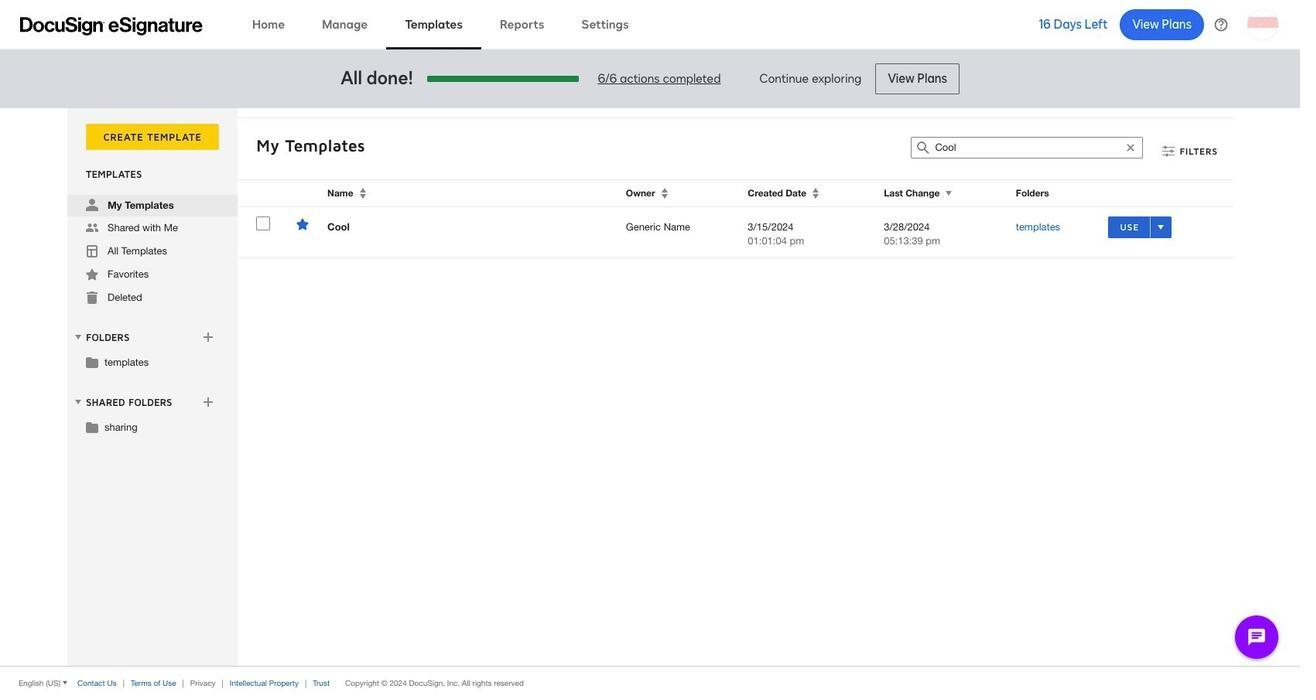 Task type: locate. For each thing, give the bounding box(es) containing it.
secondary navigation region
[[67, 108, 1237, 667]]

docusign esignature image
[[20, 17, 203, 35]]

Search My Templates text field
[[935, 138, 1120, 158]]

more info region
[[0, 667, 1300, 700]]

templates image
[[86, 245, 98, 258]]

star filled image
[[86, 269, 98, 281]]

shared image
[[86, 222, 98, 235]]

trash image
[[86, 292, 98, 304]]



Task type: describe. For each thing, give the bounding box(es) containing it.
view shared folders image
[[72, 396, 84, 409]]

user image
[[86, 199, 98, 211]]

folder image
[[86, 421, 98, 433]]

remove cool from favorites image
[[296, 218, 309, 231]]

view folders image
[[72, 331, 84, 344]]

folder image
[[86, 356, 98, 368]]

your uploaded profile image image
[[1248, 9, 1279, 40]]



